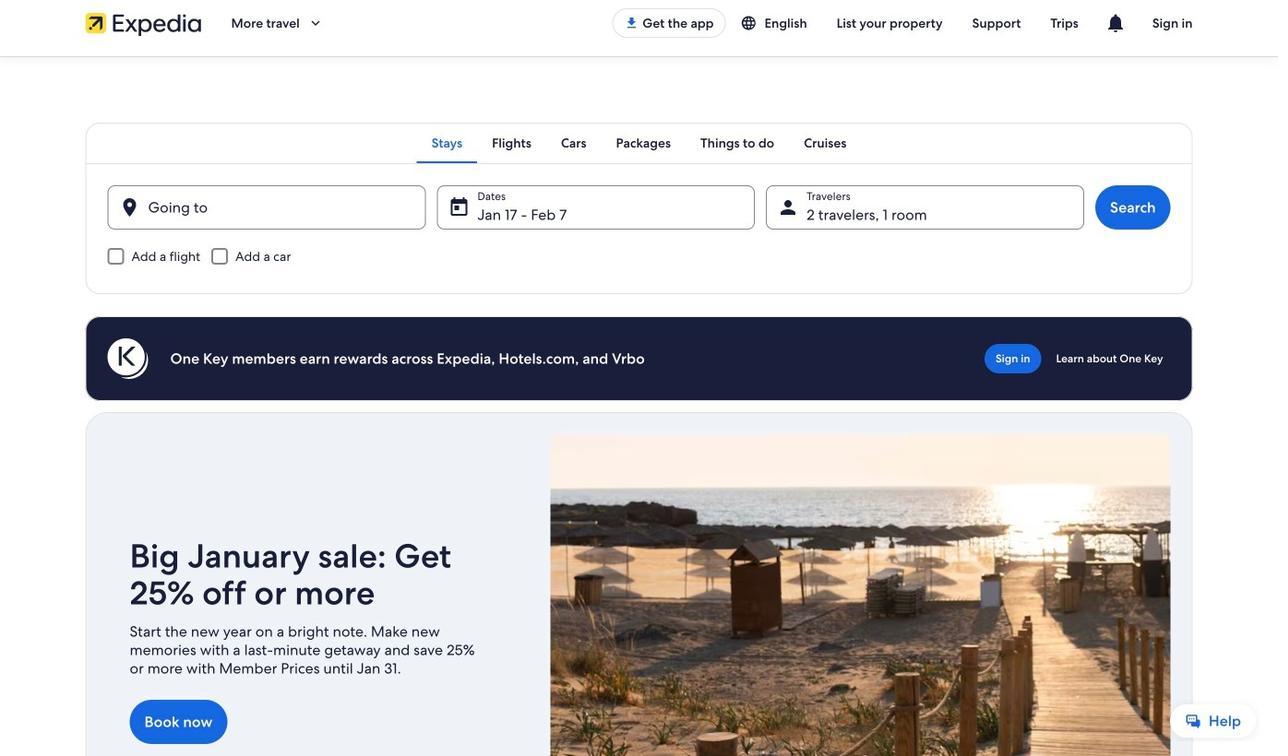 Task type: vqa. For each thing, say whether or not it's contained in the screenshot.
Economy
no



Task type: describe. For each thing, give the bounding box(es) containing it.
download the app button image
[[624, 16, 639, 30]]

small image
[[741, 15, 765, 31]]



Task type: locate. For each thing, give the bounding box(es) containing it.
expedia logo image
[[85, 10, 202, 36]]

tab list
[[85, 123, 1193, 163]]

main content
[[0, 56, 1279, 757]]

communication center icon image
[[1105, 12, 1127, 34]]

more travel image
[[307, 15, 324, 31]]



